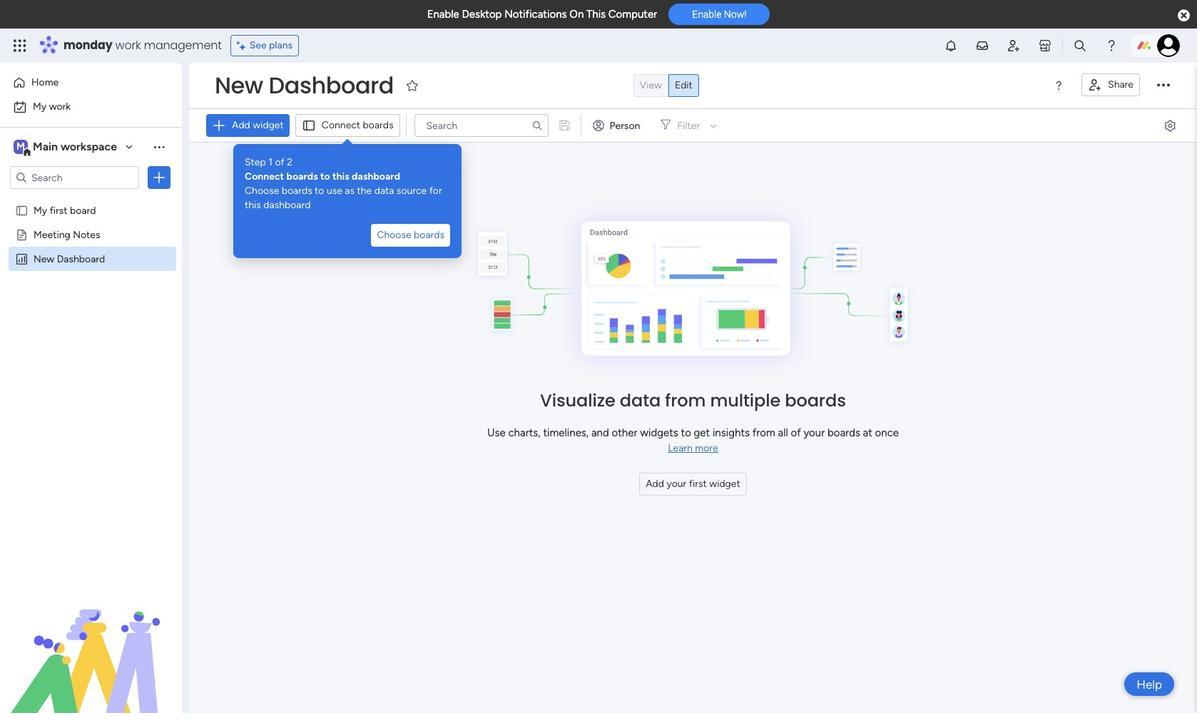 Task type: locate. For each thing, give the bounding box(es) containing it.
new
[[215, 69, 263, 101], [34, 253, 54, 265]]

0 horizontal spatial work
[[49, 101, 71, 113]]

of right 1
[[275, 156, 285, 168]]

timelines,
[[544, 427, 589, 440]]

my first board
[[34, 204, 96, 216]]

my inside my work option
[[33, 101, 47, 113]]

choose boards button
[[371, 224, 450, 247]]

more options image
[[1158, 79, 1171, 92]]

public board image for meeting notes
[[15, 228, 29, 241]]

lottie animation element
[[0, 570, 182, 714]]

0 vertical spatial work
[[115, 37, 141, 54]]

work down home
[[49, 101, 71, 113]]

to left use
[[315, 185, 324, 197]]

list box containing my first board
[[0, 195, 182, 464]]

1 horizontal spatial dashboard
[[269, 69, 394, 101]]

add inside popup button
[[232, 119, 250, 131]]

new inside banner
[[215, 69, 263, 101]]

new dashboard inside 'list box'
[[34, 253, 105, 265]]

enable inside "button"
[[693, 9, 722, 20]]

view button
[[634, 74, 669, 97]]

data right the
[[375, 185, 394, 197]]

option
[[0, 197, 182, 200]]

search everything image
[[1074, 39, 1088, 53]]

0 horizontal spatial new dashboard
[[34, 253, 105, 265]]

data up other
[[620, 389, 661, 413]]

boards
[[363, 119, 394, 131], [287, 171, 318, 183], [282, 185, 312, 197], [414, 229, 445, 241], [786, 389, 847, 413], [828, 427, 861, 440]]

0 horizontal spatial new
[[34, 253, 54, 265]]

home
[[31, 76, 59, 89]]

connect boards button
[[295, 114, 400, 137]]

dashboard
[[269, 69, 394, 101], [57, 253, 105, 265]]

on
[[570, 8, 584, 21]]

of right all
[[791, 427, 802, 440]]

meeting
[[34, 228, 70, 241]]

your
[[804, 427, 825, 440], [667, 478, 687, 490]]

1 vertical spatial this
[[245, 199, 261, 211]]

2
[[287, 156, 293, 168]]

to up use
[[321, 171, 330, 183]]

workspace image
[[14, 139, 28, 155]]

0 horizontal spatial this
[[245, 199, 261, 211]]

and
[[592, 427, 610, 440]]

add
[[232, 119, 250, 131], [646, 478, 665, 490]]

dashboard down 2
[[264, 199, 311, 211]]

0 horizontal spatial connect
[[245, 171, 284, 183]]

first
[[50, 204, 68, 216], [689, 478, 707, 490]]

1 horizontal spatial work
[[115, 37, 141, 54]]

1 vertical spatial work
[[49, 101, 71, 113]]

1 horizontal spatial this
[[333, 171, 350, 183]]

dashboard down 'notes'
[[57, 253, 105, 265]]

1 vertical spatial choose
[[377, 229, 412, 241]]

1 horizontal spatial of
[[791, 427, 802, 440]]

widgets
[[640, 427, 679, 440]]

choose down source
[[377, 229, 412, 241]]

widget down more
[[710, 478, 741, 490]]

1 vertical spatial my
[[34, 204, 47, 216]]

0 vertical spatial public board image
[[15, 203, 29, 217]]

my inside 'list box'
[[34, 204, 47, 216]]

work for monday
[[115, 37, 141, 54]]

share button
[[1082, 74, 1141, 96]]

work right monday
[[115, 37, 141, 54]]

new right 'public dashboard' image at the top of page
[[34, 253, 54, 265]]

workspace selection element
[[14, 138, 119, 157]]

dashboard inside banner
[[269, 69, 394, 101]]

dashboard
[[352, 171, 400, 183], [264, 199, 311, 211]]

1 vertical spatial widget
[[710, 478, 741, 490]]

public board image left my first board
[[15, 203, 29, 217]]

0 horizontal spatial choose
[[245, 185, 279, 197]]

of
[[275, 156, 285, 168], [791, 427, 802, 440]]

1 horizontal spatial your
[[804, 427, 825, 440]]

choose down step
[[245, 185, 279, 197]]

enable now!
[[693, 9, 747, 20]]

to for step
[[321, 171, 330, 183]]

from left all
[[753, 427, 776, 440]]

1 horizontal spatial from
[[753, 427, 776, 440]]

my work
[[33, 101, 71, 113]]

of inside use charts, timelines, and other widgets to get insights from all of your boards at once learn more
[[791, 427, 802, 440]]

meeting notes
[[34, 228, 100, 241]]

widget inside popup button
[[253, 119, 284, 131]]

filter button
[[655, 114, 722, 137]]

your right all
[[804, 427, 825, 440]]

1 vertical spatial data
[[620, 389, 661, 413]]

1 vertical spatial connect
[[245, 171, 284, 183]]

work
[[115, 37, 141, 54], [49, 101, 71, 113]]

workspace
[[61, 140, 117, 153]]

enable
[[427, 8, 460, 21], [693, 9, 722, 20]]

1 horizontal spatial first
[[689, 478, 707, 490]]

to left the get
[[681, 427, 692, 440]]

1 vertical spatial your
[[667, 478, 687, 490]]

notifications
[[505, 8, 567, 21]]

add inside button
[[646, 478, 665, 490]]

1 vertical spatial new dashboard
[[34, 253, 105, 265]]

0 vertical spatial dashboard
[[352, 171, 400, 183]]

once
[[876, 427, 900, 440]]

new dashboard
[[215, 69, 394, 101], [34, 253, 105, 265]]

choose
[[245, 185, 279, 197], [377, 229, 412, 241]]

get
[[694, 427, 710, 440]]

0 horizontal spatial enable
[[427, 8, 460, 21]]

0 vertical spatial your
[[804, 427, 825, 440]]

boards inside use charts, timelines, and other widgets to get insights from all of your boards at once learn more
[[828, 427, 861, 440]]

1 horizontal spatial new dashboard
[[215, 69, 394, 101]]

1 public board image from the top
[[15, 203, 29, 217]]

widget
[[253, 119, 284, 131], [710, 478, 741, 490]]

public board image up 'public dashboard' image at the top of page
[[15, 228, 29, 241]]

0 vertical spatial add
[[232, 119, 250, 131]]

now!
[[725, 9, 747, 20]]

first inside 'list box'
[[50, 204, 68, 216]]

dashboard inside 'list box'
[[57, 253, 105, 265]]

1 vertical spatial public board image
[[15, 228, 29, 241]]

data inside "element"
[[620, 389, 661, 413]]

0 horizontal spatial dashboard
[[264, 199, 311, 211]]

help image
[[1105, 39, 1119, 53]]

see
[[250, 39, 267, 51]]

0 vertical spatial my
[[33, 101, 47, 113]]

work inside option
[[49, 101, 71, 113]]

dapulse close image
[[1179, 9, 1191, 23]]

use
[[327, 185, 343, 197]]

this
[[333, 171, 350, 183], [245, 199, 261, 211]]

connect boards
[[322, 119, 394, 131]]

to
[[321, 171, 330, 183], [315, 185, 324, 197], [681, 427, 692, 440]]

0 vertical spatial first
[[50, 204, 68, 216]]

1 vertical spatial dashboard
[[57, 253, 105, 265]]

1 vertical spatial to
[[315, 185, 324, 197]]

see plans
[[250, 39, 293, 51]]

share
[[1109, 79, 1134, 91]]

public board image
[[15, 203, 29, 217], [15, 228, 29, 241]]

add down widgets on the right of the page
[[646, 478, 665, 490]]

new dashboard down meeting notes
[[34, 253, 105, 265]]

to inside use charts, timelines, and other widgets to get insights from all of your boards at once learn more
[[681, 427, 692, 440]]

2 public board image from the top
[[15, 228, 29, 241]]

enable left the desktop
[[427, 8, 460, 21]]

0 vertical spatial new dashboard
[[215, 69, 394, 101]]

connect
[[322, 119, 361, 131], [245, 171, 284, 183]]

connect down 1
[[245, 171, 284, 183]]

1 vertical spatial first
[[689, 478, 707, 490]]

1 horizontal spatial enable
[[693, 9, 722, 20]]

new up the add widget popup button
[[215, 69, 263, 101]]

0 horizontal spatial add
[[232, 119, 250, 131]]

0 vertical spatial to
[[321, 171, 330, 183]]

2 vertical spatial to
[[681, 427, 692, 440]]

see plans button
[[230, 35, 299, 56]]

public dashboard image
[[15, 252, 29, 266]]

0 vertical spatial dashboard
[[269, 69, 394, 101]]

add for add your first widget
[[646, 478, 665, 490]]

None search field
[[414, 114, 549, 137]]

to for use
[[681, 427, 692, 440]]

1 vertical spatial of
[[791, 427, 802, 440]]

1 horizontal spatial dashboard
[[352, 171, 400, 183]]

m
[[16, 141, 25, 153]]

widget up 1
[[253, 119, 284, 131]]

this
[[587, 8, 606, 21]]

plans
[[269, 39, 293, 51]]

1 horizontal spatial choose
[[377, 229, 412, 241]]

0 horizontal spatial of
[[275, 156, 285, 168]]

new inside 'list box'
[[34, 253, 54, 265]]

0 vertical spatial connect
[[322, 119, 361, 131]]

charts,
[[509, 427, 541, 440]]

0 vertical spatial from
[[666, 389, 706, 413]]

1 horizontal spatial connect
[[322, 119, 361, 131]]

1 horizontal spatial new
[[215, 69, 263, 101]]

1 horizontal spatial add
[[646, 478, 665, 490]]

monday work management
[[64, 37, 222, 54]]

edit
[[675, 79, 693, 91]]

0 vertical spatial new
[[215, 69, 263, 101]]

0 vertical spatial this
[[333, 171, 350, 183]]

1 vertical spatial new
[[34, 253, 54, 265]]

this up use
[[333, 171, 350, 183]]

first left board
[[50, 204, 68, 216]]

desktop
[[462, 8, 502, 21]]

visualize data from multiple boards
[[541, 389, 847, 413]]

1 vertical spatial from
[[753, 427, 776, 440]]

0 horizontal spatial dashboard
[[57, 253, 105, 265]]

main
[[33, 140, 58, 153]]

dashboard up connect boards popup button in the top left of the page
[[269, 69, 394, 101]]

first down learn more link
[[689, 478, 707, 490]]

your down learn
[[667, 478, 687, 490]]

my up meeting
[[34, 204, 47, 216]]

0 vertical spatial widget
[[253, 119, 284, 131]]

update feed image
[[976, 39, 990, 53]]

from
[[666, 389, 706, 413], [753, 427, 776, 440]]

0 horizontal spatial data
[[375, 185, 394, 197]]

1 horizontal spatial data
[[620, 389, 661, 413]]

this down step
[[245, 199, 261, 211]]

choose inside choose boards button
[[377, 229, 412, 241]]

0 vertical spatial data
[[375, 185, 394, 197]]

0 horizontal spatial your
[[667, 478, 687, 490]]

my
[[33, 101, 47, 113], [34, 204, 47, 216]]

dashboard up the
[[352, 171, 400, 183]]

0 vertical spatial of
[[275, 156, 285, 168]]

more
[[696, 442, 719, 454]]

at
[[864, 427, 873, 440]]

public board image for my first board
[[15, 203, 29, 217]]

list box
[[0, 195, 182, 464]]

my for my work
[[33, 101, 47, 113]]

boards inside button
[[414, 229, 445, 241]]

new dashboard down the plans
[[215, 69, 394, 101]]

connect down new dashboard field
[[322, 119, 361, 131]]

0 horizontal spatial widget
[[253, 119, 284, 131]]

person
[[610, 120, 641, 132]]

new dashboard inside banner
[[215, 69, 394, 101]]

help
[[1137, 678, 1163, 692]]

step 1 of 2 connect boards to this dashboard choose boards to use as the data source for this dashboard
[[245, 156, 442, 211]]

0 vertical spatial choose
[[245, 185, 279, 197]]

1 horizontal spatial widget
[[710, 478, 741, 490]]

as
[[345, 185, 355, 197]]

invite members image
[[1007, 39, 1022, 53]]

management
[[144, 37, 222, 54]]

Filter dashboard by text search field
[[414, 114, 549, 137]]

0 horizontal spatial first
[[50, 204, 68, 216]]

enable left now!
[[693, 9, 722, 20]]

data
[[375, 185, 394, 197], [620, 389, 661, 413]]

1 vertical spatial add
[[646, 478, 665, 490]]

my down home
[[33, 101, 47, 113]]

from up the get
[[666, 389, 706, 413]]

add up step
[[232, 119, 250, 131]]



Task type: describe. For each thing, give the bounding box(es) containing it.
workspace options image
[[152, 140, 166, 154]]

1 vertical spatial dashboard
[[264, 199, 311, 211]]

for
[[430, 185, 442, 197]]

person button
[[587, 114, 649, 137]]

use
[[488, 427, 506, 440]]

add your first widget
[[646, 478, 741, 490]]

visualize data from multiple boards element
[[189, 143, 1198, 496]]

add for add widget
[[232, 119, 250, 131]]

use charts, timelines, and other widgets to get insights from all of your boards at once learn more
[[488, 427, 900, 454]]

New Dashboard field
[[211, 69, 398, 101]]

lottie animation image
[[0, 570, 182, 714]]

enable desktop notifications on this computer
[[427, 8, 658, 21]]

your inside button
[[667, 478, 687, 490]]

add to favorites image
[[406, 78, 420, 92]]

view
[[640, 79, 662, 91]]

my work option
[[9, 96, 173, 119]]

my work link
[[9, 96, 173, 119]]

choose boards
[[377, 229, 445, 241]]

menu image
[[1054, 80, 1065, 91]]

learn
[[668, 442, 693, 454]]

monday marketplace image
[[1039, 39, 1053, 53]]

work for my
[[49, 101, 71, 113]]

select product image
[[13, 39, 27, 53]]

source
[[397, 185, 427, 197]]

boards inside popup button
[[363, 119, 394, 131]]

home option
[[9, 71, 173, 94]]

insights
[[713, 427, 750, 440]]

0 horizontal spatial from
[[666, 389, 706, 413]]

my for my first board
[[34, 204, 47, 216]]

connect inside step 1 of 2 connect boards to this dashboard choose boards to use as the data source for this dashboard
[[245, 171, 284, 183]]

help button
[[1125, 673, 1175, 697]]

none search field inside new dashboard banner
[[414, 114, 549, 137]]

connect inside popup button
[[322, 119, 361, 131]]

computer
[[609, 8, 658, 21]]

all
[[779, 427, 789, 440]]

other
[[612, 427, 638, 440]]

monday
[[64, 37, 112, 54]]

notes
[[73, 228, 100, 241]]

home link
[[9, 71, 173, 94]]

learn more link
[[668, 442, 719, 456]]

multiple
[[711, 389, 781, 413]]

options image
[[152, 171, 166, 185]]

edit button
[[669, 74, 700, 97]]

choose inside step 1 of 2 connect boards to this dashboard choose boards to use as the data source for this dashboard
[[245, 185, 279, 197]]

widget inside button
[[710, 478, 741, 490]]

add widget
[[232, 119, 284, 131]]

search image
[[532, 120, 543, 131]]

Search in workspace field
[[30, 170, 119, 186]]

enable for enable desktop notifications on this computer
[[427, 8, 460, 21]]

step
[[245, 156, 266, 168]]

board
[[70, 204, 96, 216]]

add widget button
[[206, 114, 290, 137]]

add your first widget button
[[640, 473, 747, 496]]

first inside button
[[689, 478, 707, 490]]

the
[[357, 185, 372, 197]]

data inside step 1 of 2 connect boards to this dashboard choose boards to use as the data source for this dashboard
[[375, 185, 394, 197]]

arrow down image
[[705, 117, 722, 134]]

enable for enable now!
[[693, 9, 722, 20]]

visualize
[[541, 389, 616, 413]]

kendall parks image
[[1158, 34, 1181, 57]]

main workspace
[[33, 140, 117, 153]]

notifications image
[[944, 39, 959, 53]]

filter
[[678, 120, 700, 132]]

display modes group
[[634, 74, 700, 97]]

of inside step 1 of 2 connect boards to this dashboard choose boards to use as the data source for this dashboard
[[275, 156, 285, 168]]

from inside use charts, timelines, and other widgets to get insights from all of your boards at once learn more
[[753, 427, 776, 440]]

1
[[269, 156, 273, 168]]

your inside use charts, timelines, and other widgets to get insights from all of your boards at once learn more
[[804, 427, 825, 440]]

new dashboard banner
[[189, 63, 1198, 263]]

enable now! button
[[669, 4, 771, 25]]



Task type: vqa. For each thing, say whether or not it's contained in the screenshot.
Working
no



